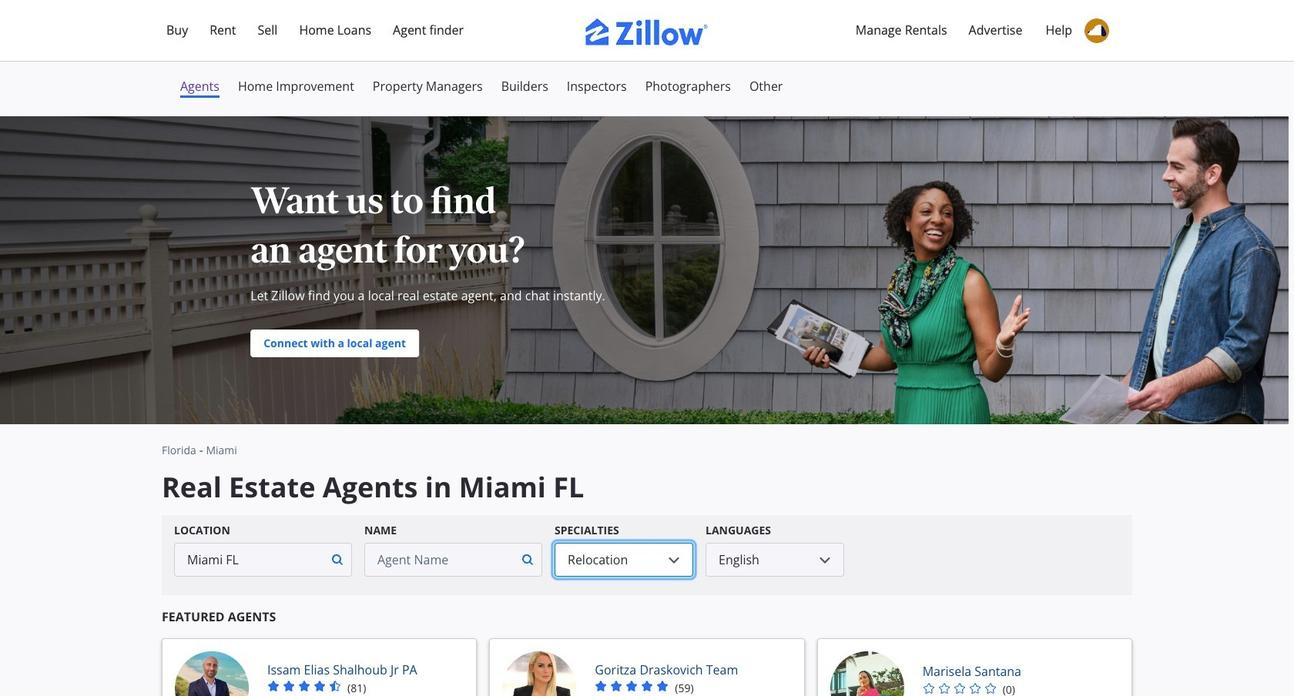 Task type: describe. For each thing, give the bounding box(es) containing it.
Neighborhood/City/Zip text field
[[174, 543, 324, 577]]

your profile default icon image
[[1085, 18, 1110, 43]]

Agent Name text field
[[364, 543, 514, 577]]

zillow logo image
[[586, 18, 709, 45]]

main navigation
[[0, 0, 1294, 62]]



Task type: vqa. For each thing, say whether or not it's contained in the screenshot.
the Your profile default icon
yes



Task type: locate. For each thing, give the bounding box(es) containing it.
0.0 out of 5 stars image
[[923, 683, 997, 695]]

5.0 out of 5 stars image
[[595, 681, 669, 693]]

4.9 out of 5 stars image
[[267, 681, 341, 693]]

professional leaderboards links element
[[162, 77, 1133, 116]]

None search field
[[162, 515, 1133, 595]]



